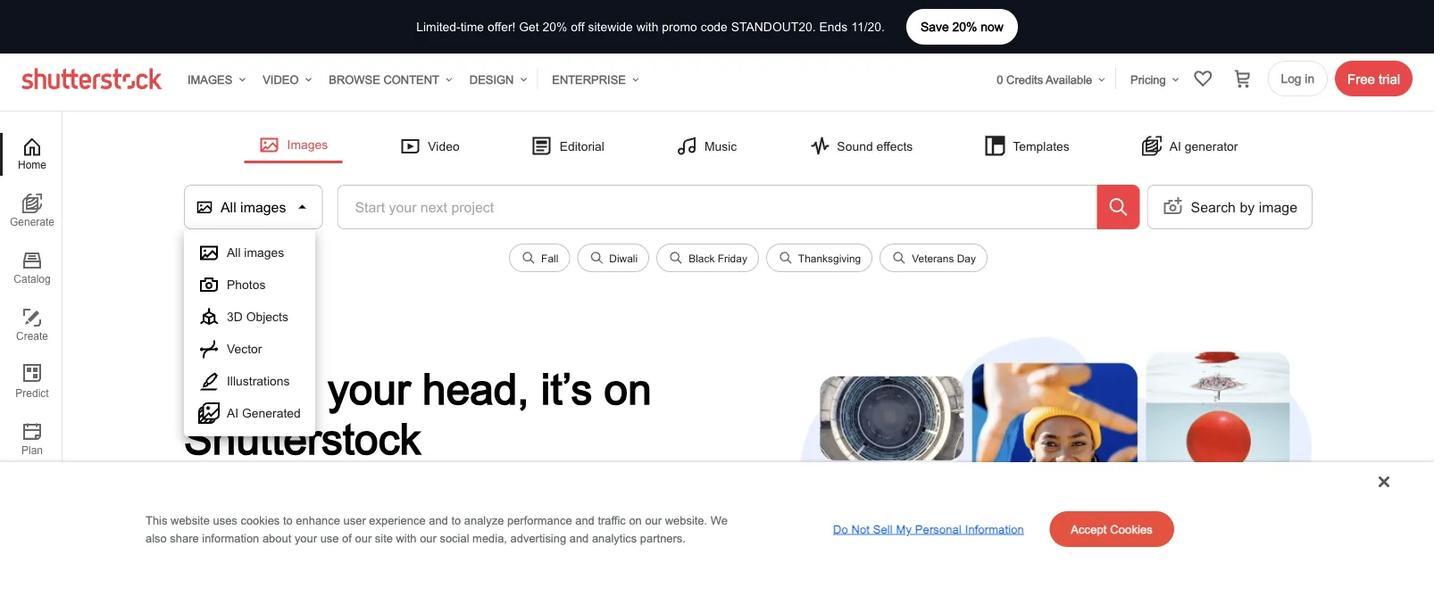Task type: vqa. For each thing, say whether or not it's contained in the screenshot.
Authentic "link" on the left bottom of page
no



Task type: describe. For each thing, give the bounding box(es) containing it.
now
[[981, 19, 1004, 34]]

save 20% now
[[921, 19, 1004, 34]]

save
[[921, 19, 949, 34]]

limited
[[312, 550, 364, 570]]

pricing
[[1131, 73, 1166, 86]]

1 horizontal spatial our
[[420, 531, 437, 545]]

available
[[1046, 73, 1092, 86]]

tab list containing home
[[0, 133, 62, 476]]

generate link
[[0, 190, 62, 233]]

generated
[[242, 406, 301, 421]]

free trial
[[1348, 71, 1400, 86]]

predict
[[15, 388, 49, 400]]

video inside menu item
[[428, 139, 460, 153]]

1 horizontal spatial with
[[636, 20, 659, 34]]

3d objects menu item
[[184, 301, 315, 333]]

browse
[[329, 73, 380, 86]]

sound effects menu item
[[794, 130, 927, 162]]

editorial menu item
[[517, 130, 619, 162]]

your inside whatever you need, you can find it here. premium content, intuitive design tools, and ai innovation—all at your fingertips. for a limited time,
[[550, 521, 585, 542]]

catalog link
[[0, 247, 62, 290]]

and left analytics
[[569, 531, 589, 545]]

0 vertical spatial video
[[263, 73, 299, 86]]

it
[[449, 492, 458, 513]]

ai for ai generator
[[1170, 139, 1181, 153]]

design
[[470, 73, 514, 86]]

images for "all images" button
[[240, 199, 286, 215]]

all for "all images" button
[[221, 199, 236, 215]]

music menu item
[[662, 130, 751, 162]]

content,
[[584, 492, 647, 513]]

this
[[146, 514, 167, 527]]

create
[[16, 330, 48, 342]]

log in link
[[1268, 61, 1328, 96]]

head,
[[422, 363, 529, 413]]

social
[[440, 531, 469, 545]]

effects
[[876, 139, 913, 153]]

illustrations
[[227, 374, 290, 388]]

not
[[851, 523, 870, 536]]

experience
[[369, 514, 426, 527]]

site
[[375, 531, 393, 545]]

all images for "all images" button
[[221, 199, 286, 215]]

search by image button
[[1147, 186, 1313, 229]]

thanksgiving
[[798, 252, 861, 264]]

time
[[461, 20, 484, 34]]

offer!
[[488, 20, 516, 34]]

free trial button
[[1335, 61, 1413, 96]]

your inside if it's in your head, it's on shutterstock
[[328, 363, 411, 413]]

need,
[[299, 492, 343, 513]]

information
[[965, 523, 1024, 536]]

predict link
[[0, 362, 62, 405]]

about
[[262, 531, 291, 545]]

day
[[957, 252, 976, 264]]

browse content
[[329, 73, 439, 86]]

for
[[266, 550, 293, 570]]

by
[[1240, 199, 1255, 215]]

1 horizontal spatial in
[[1305, 71, 1315, 86]]

your inside this website uses cookies to enhance user experience and to analyze performance and traffic on our website. we also share information about your use of our site with our social media, advertising and analytics partners.
[[295, 531, 317, 545]]

music
[[705, 139, 737, 153]]

menu containing images
[[184, 129, 1313, 163]]

log
[[1281, 71, 1302, 86]]

privacy alert dialog
[[0, 463, 1434, 597]]

on inside this website uses cookies to enhance user experience and to analyze performance and traffic on our website. we also share information about your use of our site with our social media, advertising and analytics partners.
[[629, 514, 642, 527]]

all images menu item
[[184, 237, 315, 269]]

image
[[1259, 199, 1298, 215]]

2 horizontal spatial our
[[645, 514, 662, 527]]

0 credits available
[[997, 73, 1092, 86]]

shutterstock
[[184, 413, 421, 463]]

home
[[18, 159, 46, 171]]

images for all images menu item
[[244, 246, 284, 260]]

ai generator menu item
[[1127, 130, 1252, 162]]

do
[[833, 523, 848, 536]]

collections image
[[1193, 68, 1214, 89]]

illustrations menu item
[[184, 365, 315, 397]]

a
[[298, 550, 307, 570]]

0 credits available link
[[990, 62, 1108, 97]]

catalog
[[14, 273, 51, 285]]

0 vertical spatial images
[[188, 73, 232, 86]]

limited-time offer! get 20% off sitewide with promo code standout20. ends 11/20.
[[416, 20, 885, 34]]

standout20.
[[731, 20, 816, 34]]

uses
[[213, 514, 237, 527]]

premium
[[508, 492, 579, 513]]

editorial
[[560, 139, 605, 153]]

images menu item
[[244, 129, 342, 163]]

credits
[[1007, 73, 1043, 86]]

tools,
[[306, 521, 349, 542]]

cart image
[[1232, 68, 1253, 89]]

cookies
[[1110, 523, 1153, 536]]

enterprise
[[552, 73, 626, 86]]

2 20% from the left
[[543, 20, 567, 34]]

on inside if it's in your head, it's on shutterstock
[[604, 363, 652, 413]]

photos menu item
[[184, 269, 315, 301]]

1 to from the left
[[283, 514, 293, 527]]

black
[[689, 252, 715, 264]]

off
[[571, 20, 585, 34]]

and left traffic
[[575, 514, 595, 527]]

diwali button
[[577, 244, 649, 272]]

analyze
[[464, 514, 504, 527]]

user
[[343, 514, 366, 527]]

free
[[1348, 71, 1375, 86]]

in inside if it's in your head, it's on shutterstock
[[283, 363, 316, 413]]

images link
[[180, 62, 248, 97]]

2 you from the left
[[348, 492, 377, 513]]

black friday button
[[657, 244, 759, 272]]

website.
[[665, 514, 707, 527]]

with inside this website uses cookies to enhance user experience and to analyze performance and traffic on our website. we also share information about your use of our site with our social media, advertising and analytics partners.
[[396, 531, 417, 545]]

design link
[[462, 62, 530, 97]]

2 tab list from the top
[[0, 503, 63, 597]]



Task type: locate. For each thing, give the bounding box(es) containing it.
all
[[221, 199, 236, 215], [227, 246, 241, 260]]

to up social
[[451, 514, 461, 527]]

all inside all images menu item
[[227, 246, 241, 260]]

if
[[184, 363, 208, 413]]

menu
[[184, 129, 1313, 163], [184, 230, 315, 437]]

0 horizontal spatial your
[[295, 531, 317, 545]]

0 vertical spatial in
[[1305, 71, 1315, 86]]

ends
[[819, 20, 848, 34]]

our
[[645, 514, 662, 527], [355, 531, 372, 545], [420, 531, 437, 545]]

images inside menu item
[[244, 246, 284, 260]]

time,
[[369, 550, 407, 570]]

all images up photos menu item
[[227, 246, 284, 260]]

accept cookies button
[[1050, 512, 1174, 547]]

tab list
[[0, 133, 62, 476], [0, 503, 63, 597]]

1 vertical spatial video
[[428, 139, 460, 153]]

2 vertical spatial ai
[[387, 521, 404, 542]]

images inside menu item
[[287, 138, 328, 152]]

your
[[328, 363, 411, 413], [550, 521, 585, 542], [295, 531, 317, 545]]

0 horizontal spatial to
[[283, 514, 293, 527]]

with left promo
[[636, 20, 659, 34]]

sell
[[873, 523, 893, 536]]

with
[[636, 20, 659, 34], [396, 531, 417, 545]]

1 horizontal spatial video
[[428, 139, 460, 153]]

ai inside whatever you need, you can find it here. premium content, intuitive design tools, and ai innovation—all at your fingertips. for a limited time,
[[387, 521, 404, 542]]

all images for all images menu item
[[227, 246, 284, 260]]

our up partners.
[[645, 514, 662, 527]]

0 horizontal spatial 20%
[[543, 20, 567, 34]]

ai generated
[[227, 406, 301, 421]]

enhance
[[296, 514, 340, 527]]

0
[[997, 73, 1003, 86]]

veterans
[[912, 252, 954, 264]]

images
[[188, 73, 232, 86], [287, 138, 328, 152]]

all inside "all images" button
[[221, 199, 236, 215]]

0 vertical spatial menu
[[184, 129, 1313, 163]]

this website uses cookies to enhance user experience and to analyze performance and traffic on our website. we also share information about your use of our site with our social media, advertising and analytics partners.
[[146, 514, 728, 545]]

diwali link
[[577, 244, 649, 280]]

0 vertical spatial on
[[604, 363, 652, 413]]

on
[[604, 363, 652, 413], [629, 514, 642, 527]]

20% left off
[[543, 20, 567, 34]]

ai inside menu item
[[227, 406, 239, 421]]

all images up all images menu item
[[221, 199, 286, 215]]

all up photos
[[227, 246, 241, 260]]

it's
[[219, 363, 271, 413], [541, 363, 592, 413]]

do not sell my personal information button
[[826, 515, 1031, 544]]

shutterstock image
[[21, 68, 166, 89]]

and inside whatever you need, you can find it here. premium content, intuitive design tools, and ai innovation—all at your fingertips. for a limited time,
[[354, 521, 384, 542]]

in up shutterstock
[[283, 363, 316, 413]]

0 horizontal spatial our
[[355, 531, 372, 545]]

sound
[[837, 139, 873, 153]]

our left social
[[420, 531, 437, 545]]

use
[[320, 531, 339, 545]]

ai down can
[[387, 521, 404, 542]]

traffic
[[598, 514, 626, 527]]

in
[[1305, 71, 1315, 86], [283, 363, 316, 413]]

search by image
[[1191, 199, 1298, 215]]

browse content link
[[322, 62, 455, 97]]

ai generator
[[1170, 139, 1238, 153]]

do not sell my personal information
[[833, 523, 1024, 536]]

promo
[[662, 20, 697, 34]]

here.
[[463, 492, 503, 513]]

images up photos menu item
[[244, 246, 284, 260]]

1 vertical spatial images
[[287, 138, 328, 152]]

search
[[1191, 199, 1236, 215]]

1 vertical spatial tab list
[[0, 503, 63, 597]]

2 horizontal spatial your
[[550, 521, 585, 542]]

0 vertical spatial all images
[[221, 199, 286, 215]]

20% left now
[[952, 19, 977, 34]]

0 vertical spatial with
[[636, 20, 659, 34]]

whatever you need, you can find it here. premium content, intuitive design tools, and ai innovation—all at your fingertips. for a limited time,
[[184, 492, 647, 570]]

design
[[249, 521, 302, 542]]

templates menu item
[[970, 130, 1084, 162]]

my
[[896, 523, 912, 536]]

search image
[[1108, 196, 1129, 218]]

2 it's from the left
[[541, 363, 592, 413]]

1 horizontal spatial it's
[[541, 363, 592, 413]]

black friday
[[689, 252, 747, 264]]

2 to from the left
[[451, 514, 461, 527]]

video
[[263, 73, 299, 86], [428, 139, 460, 153]]

0 horizontal spatial with
[[396, 531, 417, 545]]

1 you from the left
[[265, 492, 294, 513]]

ai generated menu item
[[184, 397, 315, 430]]

1 horizontal spatial to
[[451, 514, 461, 527]]

sitewide
[[588, 20, 633, 34]]

0 horizontal spatial in
[[283, 363, 316, 413]]

your right at
[[550, 521, 585, 542]]

20%
[[952, 19, 977, 34], [543, 20, 567, 34]]

1 vertical spatial with
[[396, 531, 417, 545]]

menu containing all images
[[184, 230, 315, 437]]

analytics
[[592, 531, 637, 545]]

all images button
[[184, 185, 323, 230]]

in right log
[[1305, 71, 1315, 86]]

1 vertical spatial images
[[244, 246, 284, 260]]

and right of
[[354, 521, 384, 542]]

you up user
[[348, 492, 377, 513]]

performance
[[507, 514, 572, 527]]

ai inside menu item
[[1170, 139, 1181, 153]]

friday
[[718, 252, 747, 264]]

images inside button
[[240, 199, 286, 215]]

1 it's from the left
[[219, 363, 271, 413]]

1 vertical spatial menu
[[184, 230, 315, 437]]

veterans day link
[[880, 244, 988, 280]]

trial
[[1379, 71, 1400, 86]]

2 horizontal spatial ai
[[1170, 139, 1181, 153]]

0 horizontal spatial video
[[263, 73, 299, 86]]

images down video link
[[287, 138, 328, 152]]

to up about
[[283, 514, 293, 527]]

you up cookies
[[265, 492, 294, 513]]

sound effects
[[837, 139, 913, 153]]

home link
[[0, 133, 62, 176]]

images up all images menu item
[[240, 199, 286, 215]]

intuitive
[[184, 521, 244, 542]]

video link
[[256, 62, 315, 97]]

partners.
[[640, 531, 686, 545]]

fall
[[541, 252, 558, 264]]

fall button
[[509, 244, 570, 272]]

create link
[[0, 305, 62, 347]]

1 tab list from the top
[[0, 133, 62, 476]]

video down content
[[428, 139, 460, 153]]

objects
[[246, 310, 288, 324]]

accept cookies
[[1071, 523, 1153, 536]]

ai for ai generated
[[227, 406, 239, 421]]

of
[[342, 531, 352, 545]]

0 horizontal spatial ai
[[227, 406, 239, 421]]

all up all images menu item
[[221, 199, 236, 215]]

1 20% from the left
[[952, 19, 977, 34]]

ai down "illustrations" menu item
[[227, 406, 239, 421]]

share
[[170, 531, 199, 545]]

1 vertical spatial in
[[283, 363, 316, 413]]

can
[[382, 492, 410, 513]]

video right images link
[[263, 73, 299, 86]]

2 menu from the top
[[184, 230, 315, 437]]

veterans day button
[[880, 244, 988, 272]]

1 vertical spatial all images
[[227, 246, 284, 260]]

personal
[[915, 523, 962, 536]]

1 horizontal spatial you
[[348, 492, 377, 513]]

advertising
[[510, 531, 566, 545]]

innovation—all
[[409, 521, 526, 542]]

ai left generator
[[1170, 139, 1181, 153]]

all images inside menu item
[[227, 246, 284, 260]]

your down enhance
[[295, 531, 317, 545]]

all images inside button
[[221, 199, 286, 215]]

0 vertical spatial tab list
[[0, 133, 62, 476]]

0 horizontal spatial you
[[265, 492, 294, 513]]

0 horizontal spatial images
[[188, 73, 232, 86]]

enterprise link
[[545, 62, 642, 97]]

1 menu from the top
[[184, 129, 1313, 163]]

0 vertical spatial ai
[[1170, 139, 1181, 153]]

0 vertical spatial images
[[240, 199, 286, 215]]

diwali
[[609, 252, 638, 264]]

0 horizontal spatial it's
[[219, 363, 271, 413]]

all for all images menu item
[[227, 246, 241, 260]]

if it's in your head, it's on shutterstock
[[184, 363, 652, 463]]

find
[[415, 492, 444, 513]]

black friday link
[[657, 244, 759, 280]]

website
[[171, 514, 210, 527]]

1 horizontal spatial 20%
[[952, 19, 977, 34]]

0 vertical spatial all
[[221, 199, 236, 215]]

vector menu item
[[184, 333, 315, 365]]

media,
[[472, 531, 507, 545]]

photos
[[227, 278, 266, 292]]

templates
[[1013, 139, 1070, 153]]

veterans day
[[912, 252, 976, 264]]

and down find
[[429, 514, 448, 527]]

1 horizontal spatial your
[[328, 363, 411, 413]]

our right of
[[355, 531, 372, 545]]

1 horizontal spatial images
[[287, 138, 328, 152]]

your up shutterstock
[[328, 363, 411, 413]]

1 vertical spatial on
[[629, 514, 642, 527]]

whatever
[[184, 492, 260, 513]]

all images
[[221, 199, 286, 215], [227, 246, 284, 260]]

thanksgiving button
[[766, 244, 873, 272]]

thanksgiving link
[[766, 244, 873, 280]]

1 vertical spatial all
[[227, 246, 241, 260]]

video menu item
[[385, 130, 474, 162]]

with down experience
[[396, 531, 417, 545]]

1 vertical spatial ai
[[227, 406, 239, 421]]

1 horizontal spatial ai
[[387, 521, 404, 542]]

images left video link
[[188, 73, 232, 86]]

vector
[[227, 342, 262, 356]]



